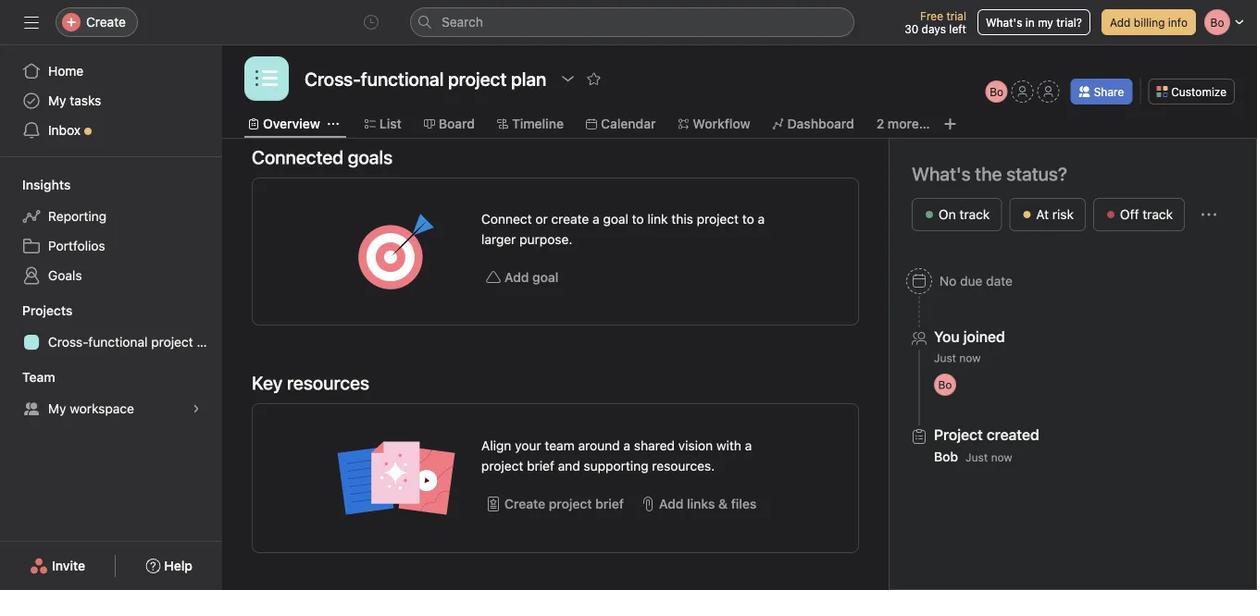 Task type: locate. For each thing, give the bounding box(es) containing it.
1 track from the left
[[960, 207, 990, 222]]

add
[[1110, 16, 1131, 29], [505, 270, 529, 285], [659, 497, 684, 512]]

project right this
[[697, 212, 739, 227]]

0 horizontal spatial what's
[[912, 163, 971, 185]]

1 horizontal spatial brief
[[595, 497, 624, 512]]

hide sidebar image
[[24, 15, 39, 30]]

connected goals
[[252, 146, 393, 168]]

add left billing
[[1110, 16, 1131, 29]]

1 vertical spatial bo
[[938, 379, 952, 392]]

bo down what's in my trial? button
[[990, 85, 1004, 98]]

supporting
[[584, 459, 649, 474]]

with
[[716, 438, 741, 454]]

your
[[515, 438, 541, 454]]

align
[[481, 438, 511, 454]]

what's up "on" on the top of the page
[[912, 163, 971, 185]]

1 vertical spatial create
[[505, 497, 545, 512]]

project down align
[[481, 459, 523, 474]]

what's in my trial?
[[986, 16, 1082, 29]]

at risk button
[[1009, 198, 1086, 231]]

just down project created
[[966, 451, 988, 464]]

add left the links
[[659, 497, 684, 512]]

brief
[[527, 459, 554, 474], [595, 497, 624, 512]]

my left tasks
[[48, 93, 66, 108]]

bo inside button
[[990, 85, 1004, 98]]

1 horizontal spatial to
[[742, 212, 754, 227]]

reporting link
[[11, 202, 211, 231]]

now inside "project created bob just now"
[[991, 451, 1013, 464]]

1 vertical spatial now
[[991, 451, 1013, 464]]

projects button
[[0, 302, 73, 320]]

track
[[960, 207, 990, 222], [1143, 207, 1173, 222]]

now down project created
[[991, 451, 1013, 464]]

create
[[551, 212, 589, 227]]

bo down you joined just now at the right of the page
[[938, 379, 952, 392]]

off
[[1120, 207, 1139, 222]]

project down and
[[549, 497, 592, 512]]

1 vertical spatial my
[[48, 401, 66, 417]]

to left link
[[632, 212, 644, 227]]

brief down supporting
[[595, 497, 624, 512]]

0 horizontal spatial track
[[960, 207, 990, 222]]

now for project created
[[991, 451, 1013, 464]]

0 vertical spatial create
[[86, 14, 126, 30]]

goal down purpose.
[[532, 270, 559, 285]]

workflow link
[[678, 114, 750, 134]]

brief inside the align your team around a shared vision with a project brief and supporting resources.
[[527, 459, 554, 474]]

1 horizontal spatial now
[[991, 451, 1013, 464]]

my
[[48, 93, 66, 108], [48, 401, 66, 417]]

1 horizontal spatial just
[[966, 451, 988, 464]]

my down team
[[48, 401, 66, 417]]

track right off in the top of the page
[[1143, 207, 1173, 222]]

tab actions image
[[328, 119, 339, 130]]

my inside global element
[[48, 93, 66, 108]]

0 vertical spatial brief
[[527, 459, 554, 474]]

0 vertical spatial what's
[[986, 16, 1022, 29]]

0 horizontal spatial goal
[[532, 270, 559, 285]]

now
[[960, 352, 981, 365], [991, 451, 1013, 464]]

1 horizontal spatial what's
[[986, 16, 1022, 29]]

timeline link
[[497, 114, 564, 134]]

1 horizontal spatial create
[[505, 497, 545, 512]]

add down larger
[[505, 270, 529, 285]]

create
[[86, 14, 126, 30], [505, 497, 545, 512]]

at risk
[[1036, 207, 1074, 222]]

my for my tasks
[[48, 93, 66, 108]]

date
[[986, 274, 1013, 289]]

track for off track
[[1143, 207, 1173, 222]]

create for create
[[86, 14, 126, 30]]

0 horizontal spatial add
[[505, 270, 529, 285]]

more actions image
[[1202, 207, 1217, 222]]

team button
[[0, 368, 55, 387]]

1 vertical spatial what's
[[912, 163, 971, 185]]

resources.
[[652, 459, 715, 474]]

on
[[939, 207, 956, 222]]

create inside popup button
[[86, 14, 126, 30]]

no due date button
[[898, 265, 1021, 298]]

0 vertical spatial just
[[934, 352, 956, 365]]

on track button
[[912, 198, 1002, 231]]

create for create project brief
[[505, 497, 545, 512]]

2 horizontal spatial add
[[1110, 16, 1131, 29]]

list
[[379, 116, 402, 131]]

None text field
[[300, 62, 551, 95]]

help button
[[134, 550, 205, 583]]

2 track from the left
[[1143, 207, 1173, 222]]

add links & files button
[[636, 488, 761, 521]]

create down your
[[505, 497, 545, 512]]

1 vertical spatial just
[[966, 451, 988, 464]]

1 vertical spatial brief
[[595, 497, 624, 512]]

what's left in
[[986, 16, 1022, 29]]

project
[[697, 212, 739, 227], [151, 335, 193, 350], [481, 459, 523, 474], [549, 497, 592, 512]]

to right this
[[742, 212, 754, 227]]

insights
[[22, 177, 71, 193]]

customize
[[1171, 85, 1227, 98]]

show options image
[[560, 71, 575, 86]]

portfolios link
[[11, 231, 211, 261]]

create up home link
[[86, 14, 126, 30]]

0 vertical spatial goal
[[603, 212, 629, 227]]

0 horizontal spatial bo
[[938, 379, 952, 392]]

0 vertical spatial now
[[960, 352, 981, 365]]

share button
[[1071, 79, 1132, 105]]

brief down your
[[527, 459, 554, 474]]

overview
[[263, 116, 320, 131]]

add for add goal
[[505, 270, 529, 285]]

a up supporting
[[623, 438, 631, 454]]

1 horizontal spatial add
[[659, 497, 684, 512]]

1 my from the top
[[48, 93, 66, 108]]

1 vertical spatial goal
[[532, 270, 559, 285]]

invite
[[52, 559, 85, 574]]

track inside button
[[1143, 207, 1173, 222]]

add goal button
[[481, 261, 563, 294]]

bob link
[[934, 449, 958, 465]]

my inside 'teams' element
[[48, 401, 66, 417]]

0 horizontal spatial now
[[960, 352, 981, 365]]

now inside you joined just now
[[960, 352, 981, 365]]

no
[[940, 274, 957, 289]]

team
[[22, 370, 55, 385]]

track inside 'button'
[[960, 207, 990, 222]]

0 horizontal spatial create
[[86, 14, 126, 30]]

goal
[[603, 212, 629, 227], [532, 270, 559, 285]]

a right with
[[745, 438, 752, 454]]

you joined button
[[934, 328, 1005, 346]]

trial
[[947, 9, 966, 22]]

project created bob just now
[[934, 426, 1039, 465]]

a right create
[[593, 212, 600, 227]]

1 vertical spatial add
[[505, 270, 529, 285]]

0 horizontal spatial brief
[[527, 459, 554, 474]]

workspace
[[70, 401, 134, 417]]

1 horizontal spatial goal
[[603, 212, 629, 227]]

what's inside button
[[986, 16, 1022, 29]]

track right "on" on the top of the page
[[960, 207, 990, 222]]

2 my from the top
[[48, 401, 66, 417]]

2 vertical spatial add
[[659, 497, 684, 512]]

link
[[648, 212, 668, 227]]

what's for what's the status?
[[912, 163, 971, 185]]

0 vertical spatial bo
[[990, 85, 1004, 98]]

just down you
[[934, 352, 956, 365]]

just
[[934, 352, 956, 365], [966, 451, 988, 464]]

share
[[1094, 85, 1124, 98]]

1 horizontal spatial track
[[1143, 207, 1173, 222]]

now down you joined button on the bottom of the page
[[960, 352, 981, 365]]

0 horizontal spatial just
[[934, 352, 956, 365]]

left
[[949, 22, 966, 35]]

just for bob
[[966, 451, 988, 464]]

goal inside connect or create a goal to link this project to a larger purpose.
[[603, 212, 629, 227]]

0 vertical spatial add
[[1110, 16, 1131, 29]]

on track
[[939, 207, 990, 222]]

0 vertical spatial my
[[48, 93, 66, 108]]

project inside button
[[549, 497, 592, 512]]

just inside "project created bob just now"
[[966, 451, 988, 464]]

off track
[[1120, 207, 1173, 222]]

projects
[[22, 303, 73, 318]]

0 horizontal spatial to
[[632, 212, 644, 227]]

just for joined
[[934, 352, 956, 365]]

add inside popup button
[[659, 497, 684, 512]]

inbox link
[[11, 116, 211, 145]]

create inside button
[[505, 497, 545, 512]]

home link
[[11, 56, 211, 86]]

project created
[[934, 426, 1039, 444]]

just inside you joined just now
[[934, 352, 956, 365]]

goal left link
[[603, 212, 629, 227]]

off track button
[[1093, 198, 1185, 231]]

search button
[[410, 7, 855, 37]]

the status?
[[975, 163, 1067, 185]]

insights button
[[0, 176, 71, 194]]

free trial 30 days left
[[905, 9, 966, 35]]

2 to from the left
[[742, 212, 754, 227]]

to
[[632, 212, 644, 227], [742, 212, 754, 227]]

create project brief
[[505, 497, 624, 512]]

calendar link
[[586, 114, 656, 134]]

1 horizontal spatial bo
[[990, 85, 1004, 98]]

files
[[731, 497, 757, 512]]



Task type: vqa. For each thing, say whether or not it's contained in the screenshot.
My workspace's "My"
yes



Task type: describe. For each thing, give the bounding box(es) containing it.
goals link
[[11, 261, 211, 291]]

&
[[718, 497, 728, 512]]

reporting
[[48, 209, 107, 224]]

projects element
[[0, 294, 222, 361]]

add tab image
[[943, 117, 958, 131]]

history image
[[364, 15, 379, 30]]

at
[[1036, 207, 1049, 222]]

my
[[1038, 16, 1053, 29]]

workflow
[[693, 116, 750, 131]]

free
[[920, 9, 943, 22]]

tasks
[[70, 93, 101, 108]]

billing
[[1134, 16, 1165, 29]]

connect or create a goal to link this project to a larger purpose.
[[481, 212, 765, 247]]

dashboard
[[787, 116, 854, 131]]

invite button
[[18, 550, 97, 583]]

add to starred image
[[586, 71, 601, 86]]

joined
[[963, 328, 1005, 346]]

add links & files
[[659, 497, 757, 512]]

plan
[[197, 335, 222, 350]]

inbox
[[48, 123, 81, 138]]

my tasks
[[48, 93, 101, 108]]

portfolios
[[48, 238, 105, 254]]

global element
[[0, 45, 222, 156]]

add goal
[[505, 270, 559, 285]]

bob
[[934, 449, 958, 465]]

or
[[535, 212, 548, 227]]

project left plan at the bottom of the page
[[151, 335, 193, 350]]

1 to from the left
[[632, 212, 644, 227]]

purpose.
[[519, 232, 573, 247]]

add billing info button
[[1102, 9, 1196, 35]]

cross-functional project plan
[[48, 335, 222, 350]]

goal inside button
[[532, 270, 559, 285]]

a right this
[[758, 212, 765, 227]]

add for add billing info
[[1110, 16, 1131, 29]]

my for my workspace
[[48, 401, 66, 417]]

30
[[905, 22, 919, 35]]

goals
[[48, 268, 82, 283]]

add billing info
[[1110, 16, 1188, 29]]

home
[[48, 63, 84, 79]]

connect
[[481, 212, 532, 227]]

what's the status?
[[912, 163, 1067, 185]]

no due date
[[940, 274, 1013, 289]]

this
[[672, 212, 693, 227]]

dashboard link
[[773, 114, 854, 134]]

cross-
[[48, 335, 88, 350]]

search list box
[[410, 7, 855, 37]]

now for you
[[960, 352, 981, 365]]

cross-functional project plan link
[[11, 328, 222, 357]]

search
[[442, 14, 483, 30]]

trial?
[[1057, 16, 1082, 29]]

larger
[[481, 232, 516, 247]]

links
[[687, 497, 715, 512]]

shared
[[634, 438, 675, 454]]

insights element
[[0, 168, 222, 294]]

more…
[[888, 116, 930, 131]]

key resources
[[252, 372, 369, 394]]

around
[[578, 438, 620, 454]]

list link
[[365, 114, 402, 134]]

project inside connect or create a goal to link this project to a larger purpose.
[[697, 212, 739, 227]]

days
[[922, 22, 946, 35]]

my workspace
[[48, 401, 134, 417]]

brief inside button
[[595, 497, 624, 512]]

2 more…
[[876, 116, 930, 131]]

2
[[876, 116, 884, 131]]

add for add links & files
[[659, 497, 684, 512]]

calendar
[[601, 116, 656, 131]]

create project brief button
[[481, 488, 629, 521]]

create button
[[56, 7, 138, 37]]

functional
[[88, 335, 148, 350]]

track for on track
[[960, 207, 990, 222]]

and
[[558, 459, 580, 474]]

what's for what's in my trial?
[[986, 16, 1022, 29]]

bo button
[[986, 81, 1008, 103]]

align your team around a shared vision with a project brief and supporting resources.
[[481, 438, 752, 474]]

you
[[934, 328, 960, 346]]

project inside the align your team around a shared vision with a project brief and supporting resources.
[[481, 459, 523, 474]]

my workspace link
[[11, 394, 211, 424]]

team
[[545, 438, 575, 454]]

list image
[[256, 68, 278, 90]]

you joined just now
[[934, 328, 1005, 365]]

overview link
[[248, 114, 320, 134]]

vision
[[678, 438, 713, 454]]

in
[[1026, 16, 1035, 29]]

timeline
[[512, 116, 564, 131]]

board link
[[424, 114, 475, 134]]

my tasks link
[[11, 86, 211, 116]]

teams element
[[0, 361, 222, 428]]

customize button
[[1148, 79, 1235, 105]]

see details, my workspace image
[[191, 404, 202, 415]]

due
[[960, 274, 983, 289]]



